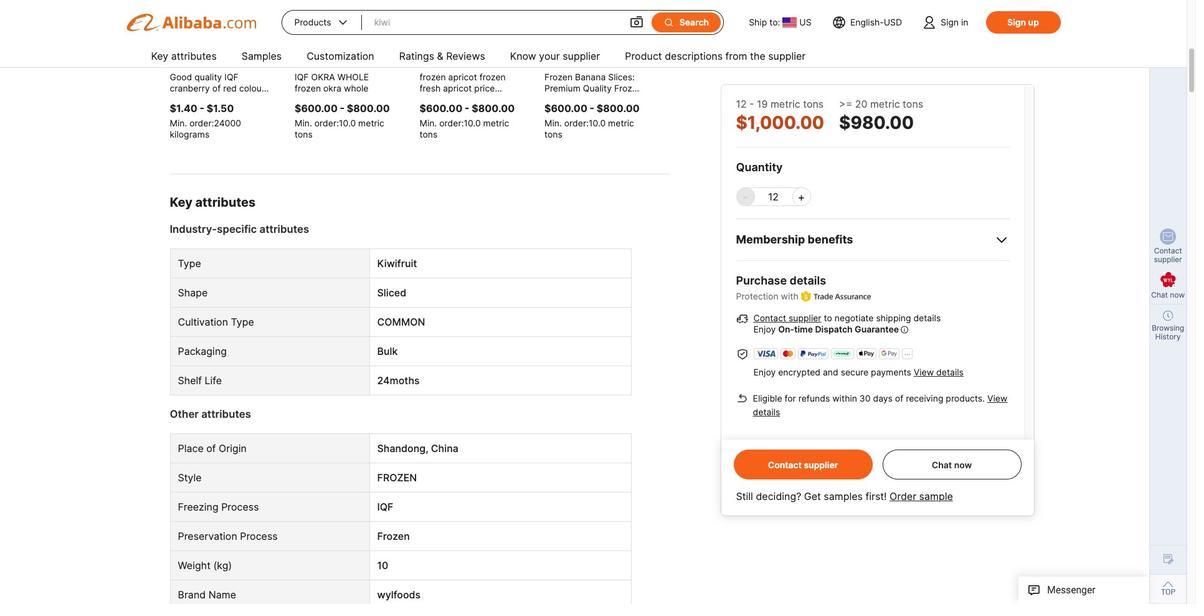 Task type: describe. For each thing, give the bounding box(es) containing it.
customization link
[[307, 45, 374, 70]]

products.
[[946, 393, 985, 404]]

24moths
[[377, 375, 420, 387]]

order for frozen apricot frozen fresh apricot price frozen apricot cubes
[[440, 118, 462, 129]]

quantity
[[736, 161, 783, 174]]

contact supplier to negotiate shipping details
[[754, 313, 941, 324]]

tons inside 12 - 19 metric tons $1,000.00
[[804, 98, 824, 110]]

preservation process
[[178, 531, 278, 543]]

$800.00 inside frozen apricot frozen fresh apricot price frozen apricot cubes $600.00 - $800.00
[[472, 102, 515, 115]]

frozen up fresh at the top left of page
[[420, 72, 446, 83]]

10.0 for iqf okra whole frozen okra whole
[[339, 118, 356, 129]]

enjoy for enjoy on-time dispatch guarantee
[[754, 324, 776, 335]]

0 vertical spatial apricot
[[448, 72, 477, 83]]

view details
[[753, 393, 1008, 418]]

chat now button
[[932, 460, 972, 470]]

0 horizontal spatial contact supplier
[[768, 460, 839, 470]]

sign in
[[941, 17, 969, 27]]

cultivation type
[[178, 316, 254, 329]]

metric inside 10 metric tons
[[726, 118, 752, 129]]

- inside 12 - 19 metric tons $1,000.00
[[750, 98, 755, 110]]

know
[[510, 50, 537, 62]]

secure
[[841, 367, 869, 378]]

sale
[[687, 72, 705, 83]]

12
[[736, 98, 747, 110]]

protection with
[[736, 291, 799, 302]]

common
[[377, 316, 425, 329]]

frozen inside iqf okra whole frozen okra whole
[[295, 83, 321, 94]]

on-
[[779, 324, 795, 335]]

sample
[[920, 491, 954, 503]]

samples
[[242, 50, 282, 62]]

enjoy on-time dispatch guarantee
[[754, 324, 899, 335]]

guarantee
[[855, 324, 899, 335]]

1 $800.00 from the left
[[347, 102, 390, 115]]

3 $800.00 from the left
[[597, 102, 640, 115]]

kilograms
[[170, 129, 210, 140]]

english-
[[851, 17, 884, 27]]

still
[[736, 491, 754, 503]]

shipping
[[877, 313, 912, 324]]


[[629, 15, 644, 30]]

+
[[798, 190, 806, 204]]

shape
[[178, 287, 208, 299]]

metric inside 12 - 19 metric tons $1,000.00
[[771, 98, 801, 110]]

contact supplier button
[[768, 460, 839, 470]]

membership
[[736, 233, 806, 246]]

with
[[781, 291, 799, 302]]

refunds
[[799, 393, 830, 404]]

brand
[[178, 589, 206, 602]]

natural
[[670, 83, 698, 94]]

descriptions
[[665, 50, 723, 62]]

1 vertical spatial key
[[170, 195, 193, 210]]

view inside 'view details'
[[988, 393, 1008, 404]]

packaging
[[178, 346, 227, 358]]

english-usd
[[851, 17, 903, 27]]

0 horizontal spatial type
[[178, 258, 201, 270]]

fruits
[[170, 94, 191, 105]]


[[664, 17, 675, 28]]

order for good quality iqf cranberry of red colour fruits frozen  cranberry
[[190, 118, 212, 129]]

other attributes
[[170, 409, 251, 421]]

arrow right image
[[653, 46, 663, 58]]

3 10.0 metric tons from the left
[[545, 118, 634, 140]]

: for frozen apricot frozen fresh apricot price frozen apricot cubes
[[462, 118, 464, 129]]

bulk
[[377, 346, 398, 358]]

industry-specific attributes
[[170, 223, 309, 236]]

colour
[[239, 83, 265, 94]]

: for good quality iqf cranberry of red colour fruits frozen  cranberry
[[212, 118, 214, 129]]

4 : from the left
[[587, 118, 589, 129]]

other
[[170, 409, 199, 421]]

shelf life
[[178, 375, 222, 387]]

iqf okra whole frozen okra whole
[[295, 72, 369, 94]]

min. for iqf okra whole frozen okra whole
[[295, 118, 312, 129]]

>=
[[840, 98, 853, 110]]

10.0 metric tons for iqf okra whole frozen okra whole
[[295, 118, 384, 140]]

to:
[[770, 17, 781, 27]]

preservation
[[178, 531, 237, 543]]

cultivation
[[178, 316, 228, 329]]

price
[[475, 83, 495, 94]]

process for preservation process
[[240, 531, 278, 543]]

min. order : for frozen apricot frozen fresh apricot price frozen apricot cubes
[[420, 118, 464, 129]]

4 min. order : from the left
[[545, 118, 589, 129]]

1 vertical spatial of
[[896, 393, 904, 404]]

red
[[223, 83, 237, 94]]

10 for 10 metric tons
[[714, 118, 724, 129]]

10 metric tons
[[670, 118, 752, 140]]

+ button
[[793, 188, 811, 206]]

enjoy for enjoy encrypted and secure payments view details
[[754, 367, 776, 378]]

frozen down fresh at the top left of page
[[420, 94, 446, 105]]

whole inside hot sale low  price 100% natural  iqf fruit  frozen mulberry whole
[[709, 94, 734, 105]]

freezing process
[[178, 501, 259, 514]]

2 vertical spatial contact
[[768, 460, 802, 470]]

product
[[625, 50, 662, 62]]

good quality iqf cranberry of red colour fruits frozen  cranberry $1.40 - $1.50
[[170, 72, 265, 115]]

sign for sign in
[[941, 17, 959, 27]]

1 vertical spatial cranberry
[[222, 94, 262, 105]]

12 - 19 metric tons $1,000.00
[[736, 98, 825, 133]]

search
[[680, 17, 709, 27]]

- inside frozen apricot frozen fresh apricot price frozen apricot cubes $600.00 - $800.00
[[465, 102, 470, 115]]

freezing
[[178, 501, 219, 514]]

us
[[800, 17, 812, 27]]

: for iqf okra whole frozen okra whole
[[337, 118, 339, 129]]

min. for good quality iqf cranberry of red colour fruits frozen  cranberry
[[170, 118, 187, 129]]

24000 kilograms
[[170, 118, 241, 140]]

kiwifruit
[[377, 258, 417, 270]]

iqf inside hot sale low  price 100% natural  iqf fruit  frozen mulberry whole
[[701, 83, 715, 94]]

2 $600.00 - $800.00 from the left
[[545, 102, 640, 115]]

2 vertical spatial apricot
[[448, 94, 477, 105]]

origin
[[219, 443, 247, 455]]

10 for 10
[[377, 560, 389, 572]]

specific
[[217, 223, 257, 236]]

- inside button
[[743, 190, 748, 204]]

0 vertical spatial chat now
[[1152, 290, 1186, 300]]

know your supplier
[[510, 50, 600, 62]]

shandong,
[[377, 443, 429, 455]]

purchase details
[[736, 274, 827, 287]]

up
[[1029, 17, 1040, 27]]

1 vertical spatial key attributes
[[170, 195, 256, 210]]

reviews
[[446, 50, 485, 62]]

iqf inside iqf okra whole frozen okra whole
[[295, 72, 309, 83]]

0 horizontal spatial chat now
[[932, 460, 972, 470]]

$1.50
[[207, 102, 234, 115]]

prompt image
[[901, 324, 909, 336]]

negotiate
[[835, 313, 874, 324]]

the
[[750, 50, 766, 62]]

product descriptions from the supplier link
[[625, 45, 806, 70]]

okra
[[311, 72, 335, 83]]

0 vertical spatial cranberry
[[170, 83, 210, 94]]

wylfoods
[[377, 589, 421, 602]]

browsing history
[[1152, 323, 1185, 342]]

2 vertical spatial of
[[206, 443, 216, 455]]

 search
[[664, 17, 709, 28]]

get
[[805, 491, 821, 503]]

&
[[437, 50, 444, 62]]

$980.00
[[840, 112, 914, 133]]



Task type: locate. For each thing, give the bounding box(es) containing it.
enjoy left the on-
[[754, 324, 776, 335]]

supplier
[[563, 50, 600, 62], [769, 50, 806, 62], [1155, 255, 1183, 264], [789, 313, 822, 324], [804, 460, 839, 470]]

4 min. from the left
[[545, 118, 562, 129]]

1 enjoy from the top
[[754, 324, 776, 335]]

1 vertical spatial 10
[[377, 560, 389, 572]]

apricot left price
[[443, 83, 472, 94]]

iqf left okra
[[295, 72, 309, 83]]

cranberry down good at the left of the page
[[170, 83, 210, 94]]

19
[[757, 98, 768, 110]]

0 vertical spatial contact supplier
[[1155, 246, 1183, 264]]

chat now up sample
[[932, 460, 972, 470]]

2 10.0 metric tons from the left
[[420, 118, 509, 140]]

0 vertical spatial 10
[[714, 118, 724, 129]]

attributes up good at the left of the page
[[171, 50, 217, 62]]

key left arrow left icon
[[151, 50, 168, 62]]

0 horizontal spatial $600.00 - $800.00
[[295, 102, 390, 115]]


[[336, 16, 349, 29]]

protection
[[736, 291, 779, 302]]

10.0 for frozen apricot frozen fresh apricot price frozen apricot cubes
[[464, 118, 481, 129]]

apricot down reviews
[[448, 72, 477, 83]]

10.0 metric tons for frozen apricot frozen fresh apricot price frozen apricot cubes
[[420, 118, 509, 140]]

10 down hot sale low  price 100% natural  iqf fruit  frozen mulberry whole
[[714, 118, 724, 129]]

$600.00 down okra
[[295, 102, 338, 115]]

2 enjoy from the top
[[754, 367, 776, 378]]

metric inside >= 20 metric tons $980.00
[[871, 98, 900, 110]]

0 vertical spatial view
[[914, 367, 934, 378]]

20
[[856, 98, 868, 110]]

4 order from the left
[[565, 118, 587, 129]]

enjoy up eligible
[[754, 367, 776, 378]]

None text field
[[755, 191, 793, 203]]

1 horizontal spatial key
[[170, 195, 193, 210]]

tons inside 10 metric tons
[[670, 129, 688, 140]]

supplier inside contact supplier
[[1155, 255, 1183, 264]]

1 horizontal spatial chat
[[1152, 290, 1169, 300]]

time
[[795, 324, 813, 335]]

deciding?
[[756, 491, 802, 503]]

0 horizontal spatial 10.0
[[339, 118, 356, 129]]

1 vertical spatial chat
[[932, 460, 953, 470]]

>= 20 metric tons $980.00
[[840, 98, 924, 133]]

for
[[785, 393, 796, 404]]

frozen down frozen
[[377, 531, 410, 543]]

1 min. order : from the left
[[170, 118, 214, 129]]

view right products.
[[988, 393, 1008, 404]]

2 min. order : from the left
[[295, 118, 339, 129]]

sign up
[[1008, 17, 1040, 27]]

1 horizontal spatial now
[[1171, 290, 1186, 300]]

from
[[726, 50, 748, 62]]

sign left in on the top of the page
[[941, 17, 959, 27]]

hot
[[670, 72, 685, 83]]

$600.00 down know your supplier link
[[545, 102, 588, 115]]

0 vertical spatial frozen
[[736, 83, 765, 94]]

1 horizontal spatial cranberry
[[222, 94, 262, 105]]

3 order from the left
[[440, 118, 462, 129]]

0 horizontal spatial key
[[151, 50, 168, 62]]

1 min. from the left
[[170, 118, 187, 129]]

1 horizontal spatial 10
[[714, 118, 724, 129]]

min. order :
[[170, 118, 214, 129], [295, 118, 339, 129], [420, 118, 464, 129], [545, 118, 589, 129]]

100%
[[747, 72, 769, 83]]

2 horizontal spatial 10.0
[[589, 118, 606, 129]]

browsing
[[1152, 323, 1185, 333]]

24000
[[214, 118, 241, 129]]

1 horizontal spatial $800.00
[[472, 102, 515, 115]]

1 10.0 from the left
[[339, 118, 356, 129]]

shelf
[[178, 375, 202, 387]]

view up receiving
[[914, 367, 934, 378]]

0 vertical spatial chat
[[1152, 290, 1169, 300]]

payments
[[871, 367, 912, 378]]

ratings
[[399, 50, 434, 62]]

tons inside >= 20 metric tons $980.00
[[903, 98, 924, 110]]

frozen up price
[[480, 72, 506, 83]]

eligible for refunds within 30 days of receiving products.
[[753, 393, 985, 404]]

(kg)
[[213, 560, 232, 572]]

within
[[833, 393, 858, 404]]

attributes up specific
[[195, 195, 256, 210]]

of
[[212, 83, 221, 94], [896, 393, 904, 404], [206, 443, 216, 455]]

0 vertical spatial key
[[151, 50, 168, 62]]

1 horizontal spatial frozen
[[736, 83, 765, 94]]

frozen inside hot sale low  price 100% natural  iqf fruit  frozen mulberry whole
[[736, 83, 765, 94]]

1 vertical spatial contact supplier
[[768, 460, 839, 470]]

$800.00 down whole
[[347, 102, 390, 115]]

benefits
[[808, 233, 854, 246]]

cranberry
[[170, 83, 210, 94], [222, 94, 262, 105]]

apricot down price
[[448, 94, 477, 105]]

key attributes up good at the left of the page
[[151, 50, 217, 62]]

iqf
[[225, 72, 239, 83], [295, 72, 309, 83], [701, 83, 715, 94], [377, 501, 394, 514]]

price
[[724, 72, 745, 83]]

name
[[209, 589, 236, 602]]

low
[[707, 72, 721, 83]]

1 sign from the left
[[941, 17, 959, 27]]

key up industry-
[[170, 195, 193, 210]]

1 vertical spatial whole
[[709, 94, 734, 105]]

0 vertical spatial contact
[[1155, 246, 1183, 256]]

iqf down low
[[701, 83, 715, 94]]

2 $800.00 from the left
[[472, 102, 515, 115]]

details right shipping
[[914, 313, 941, 324]]

30
[[860, 393, 871, 404]]

arrow left image
[[177, 46, 187, 58]]

whole down whole
[[344, 83, 369, 94]]

1 horizontal spatial 10.0
[[464, 118, 481, 129]]

process
[[221, 501, 259, 514], [240, 531, 278, 543]]

key attributes
[[151, 50, 217, 62], [170, 195, 256, 210]]

cubes
[[480, 94, 505, 105]]

0 vertical spatial process
[[221, 501, 259, 514]]

apricot
[[448, 72, 477, 83], [443, 83, 472, 94], [448, 94, 477, 105]]

frozen
[[420, 72, 446, 83], [480, 72, 506, 83], [295, 83, 321, 94], [193, 94, 220, 105], [420, 94, 446, 105]]

$800.00 down price
[[472, 102, 515, 115]]

key attributes link
[[151, 45, 217, 70]]

0 horizontal spatial $800.00
[[347, 102, 390, 115]]

product descriptions from the supplier
[[625, 50, 806, 62]]

0 vertical spatial type
[[178, 258, 201, 270]]

0 vertical spatial key attributes
[[151, 50, 217, 62]]

-
[[750, 98, 755, 110], [200, 102, 204, 115], [340, 102, 345, 115], [465, 102, 470, 115], [590, 102, 595, 115], [743, 190, 748, 204]]

chat now up "browsing"
[[1152, 290, 1186, 300]]

process up preservation process
[[221, 501, 259, 514]]

1 horizontal spatial 10.0 metric tons
[[420, 118, 509, 140]]

samples
[[824, 491, 863, 503]]

process down 'freezing process'
[[240, 531, 278, 543]]

frozen
[[736, 83, 765, 94], [377, 531, 410, 543]]

2 horizontal spatial 10.0 metric tons
[[545, 118, 634, 140]]

contact
[[1155, 246, 1183, 256], [754, 313, 787, 324], [768, 460, 802, 470]]

cranberry down colour
[[222, 94, 262, 105]]

1 horizontal spatial view
[[988, 393, 1008, 404]]

10 inside 10 metric tons
[[714, 118, 724, 129]]

attributes right specific
[[260, 223, 309, 236]]

view
[[914, 367, 934, 378], [988, 393, 1008, 404]]

receiving
[[906, 393, 944, 404]]

customization
[[307, 50, 374, 62]]

order
[[190, 118, 212, 129], [315, 118, 337, 129], [440, 118, 462, 129], [565, 118, 587, 129]]

0 horizontal spatial cranberry
[[170, 83, 210, 94]]

iqf inside good quality iqf cranberry of red colour fruits frozen  cranberry $1.40 - $1.50
[[225, 72, 239, 83]]

2 : from the left
[[337, 118, 339, 129]]

1 vertical spatial apricot
[[443, 83, 472, 94]]

order for iqf okra whole frozen okra whole
[[315, 118, 337, 129]]

1 vertical spatial view
[[988, 393, 1008, 404]]

0 horizontal spatial frozen
[[377, 531, 410, 543]]

min. for frozen apricot frozen fresh apricot price frozen apricot cubes
[[420, 118, 437, 129]]

0 vertical spatial of
[[212, 83, 221, 94]]

1 vertical spatial process
[[240, 531, 278, 543]]

first!
[[866, 491, 887, 503]]

details down eligible
[[753, 407, 781, 418]]

iqf down frozen
[[377, 501, 394, 514]]

2 horizontal spatial $600.00
[[545, 102, 588, 115]]

type
[[178, 258, 201, 270], [231, 316, 254, 329]]

attributes up origin
[[201, 409, 251, 421]]

key attributes up industry-
[[170, 195, 256, 210]]

1 horizontal spatial $600.00 - $800.00
[[545, 102, 640, 115]]

usd
[[884, 17, 903, 27]]

eligible
[[753, 393, 783, 404]]

details up with
[[790, 274, 827, 287]]

1 horizontal spatial whole
[[709, 94, 734, 105]]

2 10.0 from the left
[[464, 118, 481, 129]]

encrypted
[[779, 367, 821, 378]]

$600.00 inside frozen apricot frozen fresh apricot price frozen apricot cubes $600.00 - $800.00
[[420, 102, 463, 115]]

in
[[962, 17, 969, 27]]

1 horizontal spatial chat now
[[1152, 290, 1186, 300]]

frozen apricot frozen fresh apricot price frozen apricot cubes $600.00 - $800.00
[[420, 72, 515, 115]]

products
[[295, 17, 331, 27]]

ship to:
[[749, 17, 781, 27]]

0 vertical spatial whole
[[344, 83, 369, 94]]

···
[[905, 350, 911, 359]]

3 $600.00 from the left
[[545, 102, 588, 115]]

sign left up
[[1008, 17, 1027, 27]]

1 $600.00 from the left
[[295, 102, 338, 115]]

2 horizontal spatial $800.00
[[597, 102, 640, 115]]

history
[[1156, 332, 1181, 342]]

1 vertical spatial now
[[955, 460, 972, 470]]

your
[[539, 50, 560, 62]]

fresh
[[420, 83, 441, 94]]

good
[[170, 72, 192, 83]]

1 horizontal spatial type
[[231, 316, 254, 329]]

details
[[790, 274, 827, 287], [914, 313, 941, 324], [937, 367, 964, 378], [753, 407, 781, 418]]

dispatch
[[816, 324, 853, 335]]

chat now
[[1152, 290, 1186, 300], [932, 460, 972, 470]]

$800.00
[[347, 102, 390, 115], [472, 102, 515, 115], [597, 102, 640, 115]]

1 vertical spatial frozen
[[377, 531, 410, 543]]

3 min. order : from the left
[[420, 118, 464, 129]]

process for freezing process
[[221, 501, 259, 514]]

of right place
[[206, 443, 216, 455]]

0 horizontal spatial 10.0 metric tons
[[295, 118, 384, 140]]

kiwi text field
[[374, 11, 617, 34]]

- button
[[736, 188, 755, 206]]

- inside good quality iqf cranberry of red colour fruits frozen  cranberry $1.40 - $1.50
[[200, 102, 204, 115]]

1 vertical spatial enjoy
[[754, 367, 776, 378]]

1 horizontal spatial sign
[[1008, 17, 1027, 27]]

1 vertical spatial chat now
[[932, 460, 972, 470]]

1 $600.00 - $800.00 from the left
[[295, 102, 390, 115]]

iqf up red
[[225, 72, 239, 83]]

frozen down okra
[[295, 83, 321, 94]]

0 horizontal spatial sign
[[941, 17, 959, 27]]

1 10.0 metric tons from the left
[[295, 118, 384, 140]]

0 horizontal spatial now
[[955, 460, 972, 470]]

sign for sign up
[[1008, 17, 1027, 27]]

2 sign from the left
[[1008, 17, 1027, 27]]

3 min. from the left
[[420, 118, 437, 129]]

0 horizontal spatial $600.00
[[295, 102, 338, 115]]

1 vertical spatial contact
[[754, 313, 787, 324]]

3 10.0 from the left
[[589, 118, 606, 129]]

1 : from the left
[[212, 118, 214, 129]]

1 horizontal spatial $600.00
[[420, 102, 463, 115]]

details up products.
[[937, 367, 964, 378]]

of inside good quality iqf cranberry of red colour fruits frozen  cranberry $1.40 - $1.50
[[212, 83, 221, 94]]

chat up "browsing"
[[1152, 290, 1169, 300]]

chat up sample
[[932, 460, 953, 470]]

weight (kg)
[[178, 560, 232, 572]]

now
[[1171, 290, 1186, 300], [955, 460, 972, 470]]

min. order : for good quality iqf cranberry of red colour fruits frozen  cranberry
[[170, 118, 214, 129]]

2 $600.00 from the left
[[420, 102, 463, 115]]

$600.00 down fresh at the top left of page
[[420, 102, 463, 115]]

1 vertical spatial type
[[231, 316, 254, 329]]

$1.40
[[170, 102, 197, 115]]

whole inside iqf okra whole frozen okra whole
[[344, 83, 369, 94]]

$800.00 down product
[[597, 102, 640, 115]]

type up shape
[[178, 258, 201, 270]]

0 horizontal spatial 10
[[377, 560, 389, 572]]

0 horizontal spatial view
[[914, 367, 934, 378]]

10 up wylfoods
[[377, 560, 389, 572]]

0 vertical spatial enjoy
[[754, 324, 776, 335]]

0 horizontal spatial whole
[[344, 83, 369, 94]]

hot sale low  price 100% natural  iqf fruit  frozen mulberry whole
[[670, 72, 769, 105]]

2 order from the left
[[315, 118, 337, 129]]

place of origin
[[178, 443, 247, 455]]

frozen inside good quality iqf cranberry of red colour fruits frozen  cranberry $1.40 - $1.50
[[193, 94, 220, 105]]

frozen down quality
[[193, 94, 220, 105]]

sliced
[[377, 287, 407, 299]]

details inside 'view details'
[[753, 407, 781, 418]]

frozen down 100%
[[736, 83, 765, 94]]

whole down fruit
[[709, 94, 734, 105]]

okra
[[324, 83, 342, 94]]

type right cultivation
[[231, 316, 254, 329]]

order sample link
[[890, 491, 954, 503]]

0 vertical spatial now
[[1171, 290, 1186, 300]]

of left red
[[212, 83, 221, 94]]

1 horizontal spatial contact supplier
[[1155, 246, 1183, 264]]

1 order from the left
[[190, 118, 212, 129]]

2 min. from the left
[[295, 118, 312, 129]]

min. order : for iqf okra whole frozen okra whole
[[295, 118, 339, 129]]

industry-
[[170, 223, 217, 236]]

of right days
[[896, 393, 904, 404]]

life
[[205, 375, 222, 387]]

weight
[[178, 560, 211, 572]]

3 : from the left
[[462, 118, 464, 129]]

brand name
[[178, 589, 236, 602]]

0 horizontal spatial chat
[[932, 460, 953, 470]]



Task type: vqa. For each thing, say whether or not it's contained in the screenshot.
Shandong,
yes



